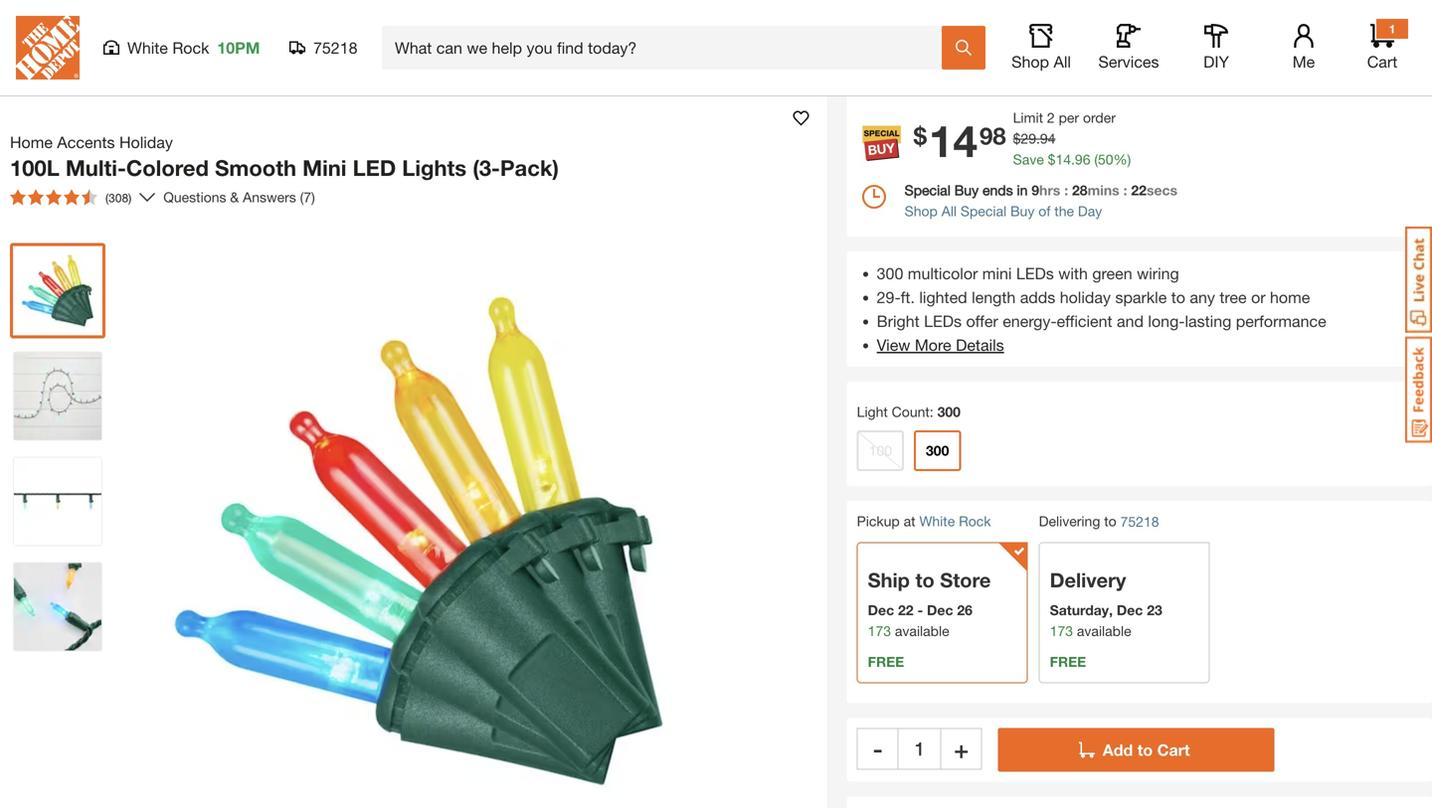 Task type: describe. For each thing, give the bounding box(es) containing it.
75218 inside delivering to 75218
[[1121, 514, 1160, 530]]

view
[[877, 336, 911, 355]]

173 inside ship to store dec 22 - dec 26 173 available
[[868, 623, 892, 640]]

free for saturday,
[[1050, 654, 1087, 671]]

shop inside the special buy ends in 9 hrs : 28 mins : 22 secs shop all special buy of the day
[[905, 203, 938, 219]]

live chat image
[[1406, 227, 1433, 333]]

(308) button
[[2, 182, 140, 213]]

with
[[1059, 264, 1088, 283]]

shop inside the shop all button
[[1012, 52, 1050, 71]]

2 dec from the left
[[927, 602, 954, 619]]

100 button
[[857, 431, 905, 472]]

+ button
[[941, 729, 983, 771]]

add
[[1103, 741, 1134, 760]]

94
[[1041, 130, 1056, 147]]

details
[[956, 336, 1005, 355]]

length
[[972, 288, 1016, 307]]

smooth
[[215, 155, 297, 181]]

holiday
[[119, 133, 173, 152]]

cart 1
[[1368, 22, 1398, 71]]

- inside ship to store dec 22 - dec 26 173 available
[[918, 602, 924, 619]]

to for store
[[916, 569, 935, 592]]

diy button
[[1185, 24, 1249, 72]]

1 dec from the left
[[868, 602, 895, 619]]

delivery
[[1050, 569, 1127, 592]]

cart inside add to cart button
[[1158, 741, 1191, 760]]

- inside button
[[874, 735, 883, 764]]

tree
[[1220, 288, 1247, 307]]

98
[[980, 121, 1007, 150]]

50
[[1099, 151, 1114, 168]]

(3-
[[473, 155, 500, 181]]

available inside delivery saturday, dec 23 173 available
[[1078, 623, 1132, 640]]

9
[[1032, 182, 1040, 199]]

&
[[230, 189, 239, 205]]

ship
[[868, 569, 910, 592]]

75218 inside button
[[313, 38, 358, 57]]

1 horizontal spatial cart
[[1368, 52, 1398, 71]]

ship to store dec 22 - dec 26 173 available
[[868, 569, 991, 640]]

green
[[1093, 264, 1133, 283]]

29
[[1021, 130, 1037, 147]]

performance
[[1237, 312, 1327, 331]]

wiring
[[1137, 264, 1180, 283]]

0 vertical spatial leds
[[1017, 264, 1055, 283]]

1 vertical spatial leds
[[924, 312, 962, 331]]

mini
[[303, 155, 347, 181]]

22 inside the special buy ends in 9 hrs : 28 mins : 22 secs shop all special buy of the day
[[1132, 182, 1147, 199]]

efficient
[[1057, 312, 1113, 331]]

23
[[1147, 602, 1163, 619]]

all inside button
[[1054, 52, 1072, 71]]

in
[[1017, 182, 1028, 199]]

to for 75218
[[1105, 513, 1117, 530]]

the
[[1055, 203, 1075, 219]]

home accents holiday christmas string lights 23rt100sm m3 e1.1 image
[[14, 353, 101, 440]]

1 vertical spatial white
[[920, 513, 955, 530]]

3
[[1355, 41, 1365, 62]]

- button
[[857, 729, 899, 771]]

+
[[955, 735, 969, 764]]

home accents holiday link
[[10, 130, 181, 154]]

100l
[[10, 155, 59, 181]]

28
[[1073, 182, 1088, 199]]

saturday,
[[1050, 602, 1113, 619]]

to for cart
[[1138, 741, 1153, 760]]

22 inside ship to store dec 22 - dec 26 173 available
[[899, 602, 914, 619]]

adds
[[1021, 288, 1056, 307]]

0 horizontal spatial .
[[1037, 130, 1041, 147]]

feedback link image
[[1406, 336, 1433, 444]]

0 horizontal spatial :
[[930, 404, 934, 420]]

store
[[941, 569, 991, 592]]

lighted
[[920, 288, 968, 307]]

next slide image
[[1383, 44, 1399, 60]]

$ inside $ 14 98
[[914, 121, 927, 150]]

limit
[[1014, 109, 1044, 126]]

services
[[1099, 52, 1160, 71]]

lasting
[[1186, 312, 1232, 331]]

colored
[[126, 155, 209, 181]]

1 horizontal spatial :
[[1065, 182, 1069, 199]]

the home depot logo image
[[16, 16, 80, 80]]

services button
[[1098, 24, 1161, 72]]

multicolor
[[908, 264, 978, 283]]

96
[[1076, 151, 1091, 168]]

dec inside delivery saturday, dec 23 173 available
[[1117, 602, 1144, 619]]

secs
[[1147, 182, 1178, 199]]

What can we help you find today? search field
[[395, 27, 941, 69]]

0 vertical spatial special
[[905, 182, 951, 199]]

add to cart
[[1103, 741, 1191, 760]]

(308)
[[105, 191, 132, 205]]

(
[[1095, 151, 1099, 168]]

$ 14 98
[[914, 114, 1007, 167]]

count
[[892, 404, 930, 420]]



Task type: locate. For each thing, give the bounding box(es) containing it.
available down ship
[[895, 623, 950, 640]]

0 vertical spatial white
[[127, 38, 168, 57]]

2 available from the left
[[1078, 623, 1132, 640]]

this is the first slide image
[[1305, 44, 1321, 60]]

1 horizontal spatial 14
[[1056, 151, 1072, 168]]

14 inside limit 2 per order $ 29 . 94 save $ 14 . 96 ( 50 %)
[[1056, 151, 1072, 168]]

2 173 from the left
[[1050, 623, 1074, 640]]

0 vertical spatial .
[[1037, 130, 1041, 147]]

0 vertical spatial buy
[[955, 182, 979, 199]]

holiday
[[1060, 288, 1111, 307]]

(7)
[[300, 189, 315, 205]]

0 vertical spatial 22
[[1132, 182, 1147, 199]]

1 horizontal spatial $
[[1014, 130, 1021, 147]]

26
[[958, 602, 973, 619]]

long-
[[1149, 312, 1186, 331]]

1 vertical spatial shop
[[905, 203, 938, 219]]

view more details link
[[877, 336, 1005, 355]]

offer
[[967, 312, 999, 331]]

pickup
[[857, 513, 900, 530]]

accents
[[57, 133, 115, 152]]

1 available from the left
[[895, 623, 950, 640]]

300 inside 300 multicolor mini leds with green wiring 29-ft. lighted length adds holiday sparkle to any tree or home bright leds offer energy-efficient and long-lasting performance view more details
[[877, 264, 904, 283]]

.
[[1037, 130, 1041, 147], [1072, 151, 1076, 168]]

led
[[353, 155, 396, 181]]

0 horizontal spatial cart
[[1158, 741, 1191, 760]]

home accents holiday christmas string lights 23rt100sm m3 40.2 image
[[14, 458, 101, 546]]

bright
[[877, 312, 920, 331]]

me
[[1293, 52, 1316, 71]]

1 horizontal spatial all
[[1054, 52, 1072, 71]]

1 vertical spatial -
[[874, 735, 883, 764]]

2 vertical spatial 300
[[926, 443, 950, 459]]

1 horizontal spatial available
[[1078, 623, 1132, 640]]

1 horizontal spatial leds
[[1017, 264, 1055, 283]]

1 horizontal spatial 173
[[1050, 623, 1074, 640]]

to left 75218 link
[[1105, 513, 1117, 530]]

shop all button
[[1010, 24, 1074, 72]]

to right add
[[1138, 741, 1153, 760]]

- left +
[[874, 735, 883, 764]]

order
[[1084, 109, 1116, 126]]

to inside ship to store dec 22 - dec 26 173 available
[[916, 569, 935, 592]]

0 vertical spatial 300
[[877, 264, 904, 283]]

$ down limit
[[1014, 130, 1021, 147]]

0 horizontal spatial 22
[[899, 602, 914, 619]]

0 horizontal spatial rock
[[172, 38, 209, 57]]

cart right add
[[1158, 741, 1191, 760]]

of
[[1039, 203, 1051, 219]]

free down ship to store dec 22 - dec 26 173 available
[[868, 654, 905, 671]]

hrs
[[1040, 182, 1061, 199]]

1 horizontal spatial 75218
[[1121, 514, 1160, 530]]

: left the 28
[[1065, 182, 1069, 199]]

0 horizontal spatial available
[[895, 623, 950, 640]]

diy
[[1204, 52, 1230, 71]]

1 horizontal spatial buy
[[1011, 203, 1035, 219]]

1 free from the left
[[868, 654, 905, 671]]

per
[[1059, 109, 1080, 126]]

1 horizontal spatial special
[[961, 203, 1007, 219]]

0 vertical spatial all
[[1054, 52, 1072, 71]]

leds down lighted
[[924, 312, 962, 331]]

rock up the "store"
[[959, 513, 992, 530]]

0 vertical spatial -
[[918, 602, 924, 619]]

rock left 10pm
[[172, 38, 209, 57]]

1 173 from the left
[[868, 623, 892, 640]]

1 vertical spatial cart
[[1158, 741, 1191, 760]]

300 right count
[[938, 404, 961, 420]]

home accents holiday christmas string lights 23rt100sm m3 a0.3 image
[[14, 564, 101, 651]]

22
[[1132, 182, 1147, 199], [899, 602, 914, 619]]

pack)
[[500, 155, 559, 181]]

1 horizontal spatial dec
[[927, 602, 954, 619]]

0 horizontal spatial special
[[905, 182, 951, 199]]

delivering
[[1039, 513, 1101, 530]]

mini
[[983, 264, 1012, 283]]

75218 button
[[290, 38, 358, 58]]

300
[[877, 264, 904, 283], [938, 404, 961, 420], [926, 443, 950, 459]]

to inside 300 multicolor mini leds with green wiring 29-ft. lighted length adds holiday sparkle to any tree or home bright leds offer energy-efficient and long-lasting performance view more details
[[1172, 288, 1186, 307]]

0 horizontal spatial free
[[868, 654, 905, 671]]

available inside ship to store dec 22 - dec 26 173 available
[[895, 623, 950, 640]]

dec left "26"
[[927, 602, 954, 619]]

2 horizontal spatial dec
[[1117, 602, 1144, 619]]

to right ship
[[916, 569, 935, 592]]

300 multicolor mini leds with green wiring 29-ft. lighted length adds holiday sparkle to any tree or home bright leds offer energy-efficient and long-lasting performance view more details
[[877, 264, 1327, 355]]

300 button
[[914, 431, 962, 472]]

questions & answers (7)
[[163, 189, 315, 205]]

22 down ship
[[899, 602, 914, 619]]

. up "save"
[[1037, 130, 1041, 147]]

$ down 94
[[1048, 151, 1056, 168]]

white left 10pm
[[127, 38, 168, 57]]

1 vertical spatial .
[[1072, 151, 1076, 168]]

pickup at white rock
[[857, 513, 992, 530]]

home accents holiday christmas string lights 23rt100sm m3 64.0 image
[[14, 247, 101, 335]]

300 for 300
[[926, 443, 950, 459]]

ends
[[983, 182, 1014, 199]]

1 vertical spatial all
[[942, 203, 957, 219]]

1 vertical spatial special
[[961, 203, 1007, 219]]

white rock button
[[920, 513, 992, 530]]

rock
[[172, 38, 209, 57], [959, 513, 992, 530]]

0 horizontal spatial dec
[[868, 602, 895, 619]]

2 horizontal spatial :
[[1124, 182, 1128, 199]]

white right "at" at right
[[920, 513, 955, 530]]

%)
[[1114, 151, 1132, 168]]

shop
[[1012, 52, 1050, 71], [905, 203, 938, 219]]

1
[[1390, 22, 1396, 36]]

1 horizontal spatial -
[[918, 602, 924, 619]]

0 horizontal spatial 173
[[868, 623, 892, 640]]

sparkle
[[1116, 288, 1167, 307]]

save
[[1014, 151, 1045, 168]]

dec down ship
[[868, 602, 895, 619]]

(308) link
[[2, 182, 155, 213]]

all up the multicolor
[[942, 203, 957, 219]]

14
[[929, 114, 978, 167], [1056, 151, 1072, 168]]

0 vertical spatial rock
[[172, 38, 209, 57]]

1 horizontal spatial 22
[[1132, 182, 1147, 199]]

shop all
[[1012, 52, 1072, 71]]

shop up limit
[[1012, 52, 1050, 71]]

me button
[[1273, 24, 1336, 72]]

0 horizontal spatial white
[[127, 38, 168, 57]]

home accents holiday 100l multi-colored smooth mini led lights (3-pack)
[[10, 133, 559, 181]]

home
[[1271, 288, 1311, 307]]

delivering to 75218
[[1039, 513, 1160, 530]]

-
[[918, 602, 924, 619], [874, 735, 883, 764]]

to
[[1172, 288, 1186, 307], [1105, 513, 1117, 530], [916, 569, 935, 592], [1138, 741, 1153, 760]]

free down "saturday,"
[[1050, 654, 1087, 671]]

add to list image
[[794, 110, 810, 126]]

1 vertical spatial rock
[[959, 513, 992, 530]]

all up per
[[1054, 52, 1072, 71]]

shop all special buy of the day link
[[862, 201, 1418, 222]]

0 vertical spatial shop
[[1012, 52, 1050, 71]]

answers
[[243, 189, 296, 205]]

1 horizontal spatial free
[[1050, 654, 1087, 671]]

0 horizontal spatial 75218
[[313, 38, 358, 57]]

10pm
[[217, 38, 260, 57]]

3 dec from the left
[[1117, 602, 1144, 619]]

1 horizontal spatial .
[[1072, 151, 1076, 168]]

75218 link
[[1121, 512, 1160, 533]]

special down ends
[[961, 203, 1007, 219]]

0 horizontal spatial all
[[942, 203, 957, 219]]

0 horizontal spatial buy
[[955, 182, 979, 199]]

cart right 3
[[1368, 52, 1398, 71]]

lights
[[402, 155, 467, 181]]

75218 right delivering
[[1121, 514, 1160, 530]]

leds up adds
[[1017, 264, 1055, 283]]

day
[[1079, 203, 1103, 219]]

None field
[[899, 729, 941, 771]]

300 inside button
[[926, 443, 950, 459]]

ft.
[[901, 288, 915, 307]]

questions
[[163, 189, 226, 205]]

any
[[1190, 288, 1216, 307]]

4.5 stars image
[[10, 190, 98, 205]]

mins
[[1088, 182, 1120, 199]]

0 vertical spatial 75218
[[313, 38, 358, 57]]

buy left ends
[[955, 182, 979, 199]]

$ left 98
[[914, 121, 927, 150]]

all
[[1054, 52, 1072, 71], [942, 203, 957, 219]]

special buy ends in 9 hrs : 28 mins : 22 secs shop all special buy of the day
[[905, 182, 1178, 219]]

2 free from the left
[[1050, 654, 1087, 671]]

29-
[[877, 288, 901, 307]]

or
[[1252, 288, 1266, 307]]

special
[[905, 182, 951, 199], [961, 203, 1007, 219]]

and
[[1117, 312, 1144, 331]]

white rock 10pm
[[127, 38, 260, 57]]

14 left 98
[[929, 114, 978, 167]]

buy down "in"
[[1011, 203, 1035, 219]]

2 horizontal spatial $
[[1048, 151, 1056, 168]]

shop up the multicolor
[[905, 203, 938, 219]]

energy-
[[1003, 312, 1057, 331]]

to inside delivering to 75218
[[1105, 513, 1117, 530]]

1 vertical spatial 300
[[938, 404, 961, 420]]

$
[[914, 121, 927, 150], [1014, 130, 1021, 147], [1048, 151, 1056, 168]]

1 vertical spatial buy
[[1011, 203, 1035, 219]]

300 down count
[[926, 443, 950, 459]]

: up 300 button
[[930, 404, 934, 420]]

special down $ 14 98
[[905, 182, 951, 199]]

at
[[904, 513, 916, 530]]

173 down ship
[[868, 623, 892, 640]]

173
[[868, 623, 892, 640], [1050, 623, 1074, 640]]

0 horizontal spatial -
[[874, 735, 883, 764]]

1 vertical spatial 22
[[899, 602, 914, 619]]

: right mins
[[1124, 182, 1128, 199]]

limit 2 per order $ 29 . 94 save $ 14 . 96 ( 50 %)
[[1014, 109, 1132, 168]]

1 horizontal spatial white
[[920, 513, 955, 530]]

0 horizontal spatial $
[[914, 121, 927, 150]]

0 vertical spatial cart
[[1368, 52, 1398, 71]]

light
[[857, 404, 888, 420]]

buy
[[955, 182, 979, 199], [1011, 203, 1035, 219]]

173 down "saturday,"
[[1050, 623, 1074, 640]]

available down "saturday,"
[[1078, 623, 1132, 640]]

to inside add to cart button
[[1138, 741, 1153, 760]]

1 horizontal spatial rock
[[959, 513, 992, 530]]

75218 right 10pm
[[313, 38, 358, 57]]

delivery saturday, dec 23 173 available
[[1050, 569, 1163, 640]]

add to cart button
[[999, 729, 1275, 773]]

1 horizontal spatial shop
[[1012, 52, 1050, 71]]

173 inside delivery saturday, dec 23 173 available
[[1050, 623, 1074, 640]]

free for to
[[868, 654, 905, 671]]

0 horizontal spatial leds
[[924, 312, 962, 331]]

0 horizontal spatial 14
[[929, 114, 978, 167]]

300 for 300 multicolor mini leds with green wiring 29-ft. lighted length adds holiday sparkle to any tree or home bright leds offer energy-efficient and long-lasting performance view more details
[[877, 264, 904, 283]]

all inside the special buy ends in 9 hrs : 28 mins : 22 secs shop all special buy of the day
[[942, 203, 957, 219]]

dec left 23
[[1117, 602, 1144, 619]]

- left "26"
[[918, 602, 924, 619]]

300 up 29-
[[877, 264, 904, 283]]

. left the (
[[1072, 151, 1076, 168]]

0 horizontal spatial shop
[[905, 203, 938, 219]]

to left any
[[1172, 288, 1186, 307]]

1 vertical spatial 75218
[[1121, 514, 1160, 530]]

14 left 96
[[1056, 151, 1072, 168]]

light count : 300
[[857, 404, 961, 420]]

22 up shop all special buy of the day link
[[1132, 182, 1147, 199]]



Task type: vqa. For each thing, say whether or not it's contained in the screenshot.
the leftmost the Rock
yes



